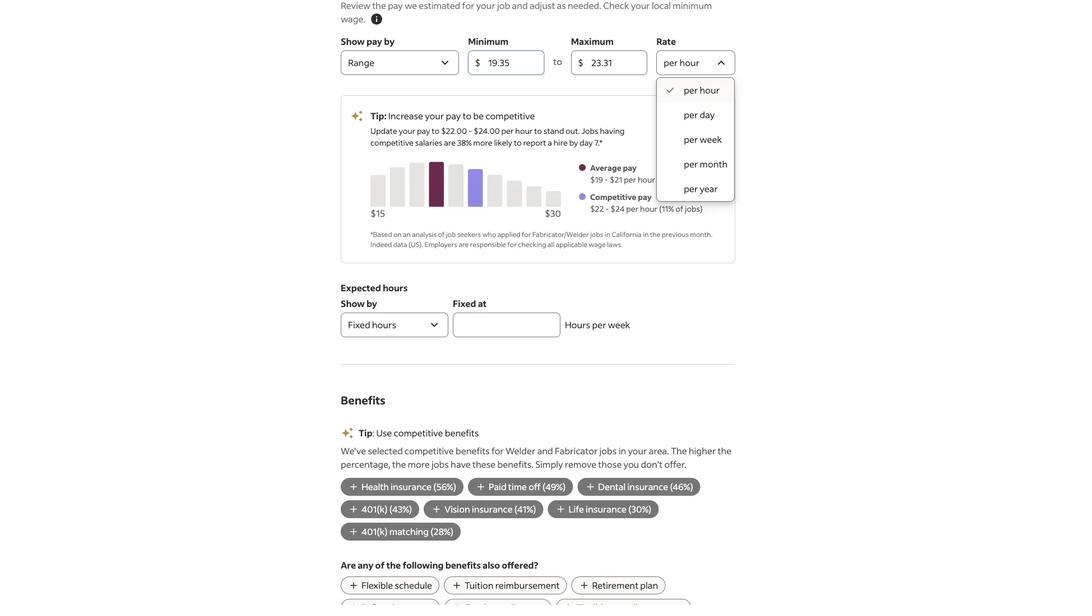 Task type: describe. For each thing, give the bounding box(es) containing it.
higher
[[689, 445, 716, 457]]

per down per day
[[684, 134, 698, 145]]

time
[[508, 481, 527, 493]]

(56%)
[[433, 481, 456, 493]]

analysis
[[412, 230, 437, 239]]

checking
[[518, 240, 546, 249]]

laws.
[[607, 240, 623, 249]]

dental insurance (46%)
[[598, 481, 693, 493]]

pay up $22.00
[[446, 110, 461, 122]]

off
[[529, 481, 541, 493]]

fixed for fixed at
[[453, 298, 476, 309]]

percentage,
[[341, 459, 390, 470]]

the right the higher
[[718, 445, 732, 457]]

we've selected competitive benefits for welder and fabricator jobs in your area. the higher the percentage, the more jobs have these benefits. simply remove those you don't offer.
[[341, 445, 732, 470]]

range
[[348, 57, 375, 68]]

the inside *based on an analysis of job seekers who applied for fabricator/welder jobs in california in the previous month. indeed data (us). employers are responsible for checking all applicable wage laws.
[[650, 230, 661, 239]]

fabricator
[[555, 445, 598, 457]]

tip
[[359, 427, 373, 439]]

are
[[341, 560, 356, 571]]

flexible schedule
[[362, 580, 432, 591]]

a
[[548, 138, 552, 148]]

to right minimum $ field
[[554, 56, 562, 67]]

$30
[[545, 208, 561, 219]]

week inside the "rate" list box
[[700, 134, 722, 145]]

pay down tooltip for how salary estimate is determined. icon
[[367, 36, 382, 47]]

competitive
[[590, 192, 637, 202]]

hour inside tip: increase your pay to be competitive update your pay to $22.00 - $24.00 per hour to stand out. jobs having competitive salaries are 38% more likely to report a hire by day 7.*
[[515, 126, 533, 136]]

$15
[[371, 208, 385, 219]]

Fixed at field
[[453, 313, 561, 337]]

hours per week
[[565, 319, 630, 331]]

expected hours
[[341, 282, 408, 294]]

per hour option
[[657, 78, 735, 103]]

all
[[548, 240, 555, 249]]

your inside we've selected competitive benefits for welder and fabricator jobs in your area. the higher the percentage, the more jobs have these benefits. simply remove those you don't offer.
[[628, 445, 647, 457]]

hours for expected hours
[[383, 282, 408, 294]]

insurance for (30%)
[[586, 504, 627, 515]]

0 horizontal spatial in
[[605, 230, 611, 239]]

- inside tip: increase your pay to be competitive update your pay to $22.00 - $24.00 per hour to stand out. jobs having competitive salaries are 38% more likely to report a hire by day 7.*
[[469, 126, 472, 136]]

in inside we've selected competitive benefits for welder and fabricator jobs in your area. the higher the percentage, the more jobs have these benefits. simply remove those you don't offer.
[[619, 445, 626, 457]]

employers
[[425, 240, 457, 249]]

range button
[[341, 50, 459, 75]]

increase
[[388, 110, 423, 122]]

stand
[[544, 126, 564, 136]]

report
[[523, 138, 546, 148]]

hour inside per hour dropdown button
[[680, 57, 700, 68]]

benefits inside we've selected competitive benefits for welder and fabricator jobs in your area. the higher the percentage, the more jobs have these benefits. simply remove those you don't offer.
[[456, 445, 490, 457]]

your up $22.00
[[425, 110, 444, 122]]

day inside tip: increase your pay to be competitive update your pay to $22.00 - $24.00 per hour to stand out. jobs having competitive salaries are 38% more likely to report a hire by day 7.*
[[580, 138, 593, 148]]

applicable
[[556, 240, 588, 249]]

$21
[[610, 175, 623, 185]]

(11%
[[659, 204, 674, 214]]

your left local
[[631, 0, 650, 11]]

per week
[[684, 134, 722, 145]]

competitive inside we've selected competitive benefits for welder and fabricator jobs in your area. the higher the percentage, the more jobs have these benefits. simply remove those you don't offer.
[[405, 445, 454, 457]]

paid
[[489, 481, 507, 493]]

for up checking
[[522, 230, 531, 239]]

minimum
[[673, 0, 712, 11]]

seekers
[[457, 230, 481, 239]]

insurance for (46%)
[[628, 481, 668, 493]]

wage
[[589, 240, 606, 249]]

more inside tip: increase your pay to be competitive update your pay to $22.00 - $24.00 per hour to stand out. jobs having competitive salaries are 38% more likely to report a hire by day 7.*
[[473, 138, 493, 148]]

per month
[[684, 158, 728, 170]]

hour inside competitive pay $22 - $24 per hour (11% of jobs)
[[640, 204, 658, 214]]

check
[[603, 0, 629, 11]]

competitive right use
[[394, 427, 443, 439]]

$22.00
[[441, 126, 467, 136]]

show pay by
[[341, 36, 395, 47]]

401(k) (43%)
[[362, 504, 412, 515]]

(46%)
[[670, 481, 693, 493]]

to left be
[[463, 110, 472, 122]]

pay up salaries
[[417, 126, 430, 136]]

by inside tip: increase your pay to be competitive update your pay to $22.00 - $24.00 per hour to stand out. jobs having competitive salaries are 38% more likely to report a hire by day 7.*
[[569, 138, 578, 148]]

per right hours
[[592, 319, 606, 331]]

offered?
[[502, 560, 538, 571]]

- for competitive pay $22 - $24 per hour (11% of jobs)
[[606, 204, 609, 214]]

plan
[[640, 580, 658, 591]]

hours for fixed hours
[[372, 319, 396, 331]]

per left year
[[684, 183, 698, 195]]

per down per hour "option" on the right top
[[684, 109, 698, 121]]

for inside we've selected competitive benefits for welder and fabricator jobs in your area. the higher the percentage, the more jobs have these benefits. simply remove those you don't offer.
[[492, 445, 504, 457]]

wage.
[[341, 13, 365, 25]]

tip : use competitive benefits
[[359, 427, 479, 439]]

job inside *based on an analysis of job seekers who applied for fabricator/welder jobs in california in the previous month. indeed data (us). employers are responsible for checking all applicable wage laws.
[[446, 230, 456, 239]]

fixed for fixed hours
[[348, 319, 370, 331]]

(30%)
[[629, 504, 652, 515]]

month
[[700, 158, 728, 170]]

hour inside per hour "option"
[[700, 84, 720, 96]]

you
[[624, 459, 639, 470]]

average pay $19 - $21 per hour (13% of jobs)
[[590, 163, 701, 185]]

show by
[[341, 298, 377, 309]]

fabricator/welder
[[532, 230, 589, 239]]

jobs) for average pay $19 - $21 per hour (13% of jobs)
[[684, 175, 701, 185]]

have
[[451, 459, 471, 470]]

insurance for (56%)
[[391, 481, 432, 493]]

also
[[483, 560, 500, 571]]

offer.
[[665, 459, 686, 470]]

as
[[557, 0, 566, 11]]

(49%)
[[543, 481, 566, 493]]

per inside per hour "option"
[[684, 84, 698, 96]]

vision
[[445, 504, 470, 515]]

rate list box
[[657, 78, 735, 201]]

and inside we've selected competitive benefits for welder and fabricator jobs in your area. the higher the percentage, the more jobs have these benefits. simply remove those you don't offer.
[[537, 445, 553, 457]]

$19
[[590, 175, 603, 185]]

data
[[393, 240, 407, 249]]

to up report in the top of the page
[[534, 126, 542, 136]]

tip: increase your pay to be competitive update your pay to $22.00 - $24.00 per hour to stand out. jobs having competitive salaries are 38% more likely to report a hire by day 7.*
[[371, 110, 625, 148]]

these
[[473, 459, 496, 470]]

$ for maximum
[[578, 57, 584, 68]]

local
[[652, 0, 671, 11]]

your down increase
[[399, 126, 416, 136]]

flexible
[[362, 580, 393, 591]]

those
[[598, 459, 622, 470]]

and inside review the pay we estimated for your job and adjust as needed. check your local minimum wage.
[[512, 0, 528, 11]]

year
[[700, 183, 718, 195]]

average
[[590, 163, 622, 173]]

minimum
[[468, 36, 509, 47]]

rate
[[657, 36, 676, 47]]

0 horizontal spatial by
[[367, 298, 377, 309]]

california
[[612, 230, 642, 239]]

(us).
[[409, 240, 423, 249]]

more inside we've selected competitive benefits for welder and fabricator jobs in your area. the higher the percentage, the more jobs have these benefits. simply remove those you don't offer.
[[408, 459, 430, 470]]

needed.
[[568, 0, 602, 11]]

(43%)
[[390, 504, 412, 515]]

Minimum field
[[488, 50, 538, 75]]

pay inside review the pay we estimated for your job and adjust as needed. check your local minimum wage.
[[388, 0, 403, 11]]

per inside tip: increase your pay to be competitive update your pay to $22.00 - $24.00 per hour to stand out. jobs having competitive salaries are 38% more likely to report a hire by day 7.*
[[502, 126, 514, 136]]

per year
[[684, 183, 718, 195]]

matching
[[390, 526, 429, 538]]

who
[[483, 230, 496, 239]]

we
[[405, 0, 417, 11]]

life insurance (30%)
[[569, 504, 652, 515]]

competitive up likely
[[486, 110, 535, 122]]

are any of the following benefits also offered?
[[341, 560, 538, 571]]

on
[[394, 230, 402, 239]]

per inside per hour dropdown button
[[664, 57, 678, 68]]

per day
[[684, 109, 715, 121]]



Task type: vqa. For each thing, say whether or not it's contained in the screenshot.
security link on the right of page
no



Task type: locate. For each thing, give the bounding box(es) containing it.
1 show from the top
[[341, 36, 365, 47]]

day up per week
[[700, 109, 715, 121]]

1 vertical spatial jobs
[[600, 445, 617, 457]]

jobs
[[582, 126, 599, 136]]

week up month
[[700, 134, 722, 145]]

- inside average pay $19 - $21 per hour (13% of jobs)
[[605, 175, 608, 185]]

hours inside popup button
[[372, 319, 396, 331]]

0 vertical spatial 401(k)
[[362, 504, 388, 515]]

insurance down dental
[[586, 504, 627, 515]]

hour left (13% on the right of the page
[[638, 175, 655, 185]]

hours
[[383, 282, 408, 294], [372, 319, 396, 331]]

insurance for (41%)
[[472, 504, 513, 515]]

1 vertical spatial by
[[569, 138, 578, 148]]

0 vertical spatial job
[[497, 0, 510, 11]]

for inside review the pay we estimated for your job and adjust as needed. check your local minimum wage.
[[462, 0, 475, 11]]

are down $22.00
[[444, 138, 456, 148]]

0 horizontal spatial week
[[608, 319, 630, 331]]

hire
[[554, 138, 568, 148]]

simply
[[536, 459, 563, 470]]

- right the $22
[[606, 204, 609, 214]]

review the pay we estimated for your job and adjust as needed. check your local minimum wage.
[[341, 0, 712, 25]]

dental
[[598, 481, 626, 493]]

salaries
[[415, 138, 443, 148]]

401(k)
[[362, 504, 388, 515], [362, 526, 388, 538]]

1 horizontal spatial day
[[700, 109, 715, 121]]

any
[[358, 560, 374, 571]]

your up you
[[628, 445, 647, 457]]

hour up per day
[[700, 84, 720, 96]]

fixed inside popup button
[[348, 319, 370, 331]]

per hour up per day
[[684, 84, 720, 96]]

1 horizontal spatial by
[[384, 36, 395, 47]]

retirement plan
[[592, 580, 658, 591]]

benefits.
[[498, 459, 534, 470]]

1 horizontal spatial and
[[537, 445, 553, 457]]

of right (13% on the right of the page
[[674, 175, 682, 185]]

week
[[700, 134, 722, 145], [608, 319, 630, 331]]

38%
[[457, 138, 472, 148]]

per hour inside per hour dropdown button
[[664, 57, 700, 68]]

reimbursement
[[495, 580, 560, 591]]

for right estimated
[[462, 0, 475, 11]]

the
[[671, 445, 687, 457]]

1 horizontal spatial more
[[473, 138, 493, 148]]

estimated
[[419, 0, 460, 11]]

of inside competitive pay $22 - $24 per hour (11% of jobs)
[[676, 204, 684, 214]]

0 vertical spatial and
[[512, 0, 528, 11]]

0 vertical spatial fixed
[[453, 298, 476, 309]]

by down out.
[[569, 138, 578, 148]]

health
[[362, 481, 389, 493]]

1 horizontal spatial week
[[700, 134, 722, 145]]

competitive down tip : use competitive benefits
[[405, 445, 454, 457]]

fixed hours
[[348, 319, 396, 331]]

$ down minimum
[[475, 57, 481, 68]]

life
[[569, 504, 584, 515]]

are down the seekers
[[459, 240, 469, 249]]

0 vertical spatial -
[[469, 126, 472, 136]]

competitive down tip:
[[371, 138, 414, 148]]

1 vertical spatial are
[[459, 240, 469, 249]]

vision insurance (41%)
[[445, 504, 536, 515]]

jobs) inside competitive pay $22 - $24 per hour (11% of jobs)
[[685, 204, 703, 214]]

2 horizontal spatial in
[[643, 230, 649, 239]]

an
[[403, 230, 411, 239]]

pay inside average pay $19 - $21 per hour (13% of jobs)
[[623, 163, 637, 173]]

jobs left have
[[432, 459, 449, 470]]

hour up per hour "option" on the right top
[[680, 57, 700, 68]]

$ down the maximum
[[578, 57, 584, 68]]

insurance
[[391, 481, 432, 493], [628, 481, 668, 493], [472, 504, 513, 515], [586, 504, 627, 515]]

jobs) inside average pay $19 - $21 per hour (13% of jobs)
[[684, 175, 701, 185]]

applied
[[498, 230, 521, 239]]

the left the previous
[[650, 230, 661, 239]]

1 horizontal spatial are
[[459, 240, 469, 249]]

0 horizontal spatial more
[[408, 459, 430, 470]]

are inside tip: increase your pay to be competitive update your pay to $22.00 - $24.00 per hour to stand out. jobs having competitive salaries are 38% more likely to report a hire by day 7.*
[[444, 138, 456, 148]]

your up minimum
[[476, 0, 496, 11]]

update down tip:
[[371, 126, 397, 136]]

update
[[677, 118, 708, 130], [371, 126, 397, 136]]

2 show from the top
[[341, 298, 365, 309]]

to
[[554, 56, 562, 67], [463, 110, 472, 122], [432, 126, 440, 136], [534, 126, 542, 136], [514, 138, 522, 148]]

the
[[372, 0, 386, 11], [650, 230, 661, 239], [718, 445, 732, 457], [392, 459, 406, 470], [387, 560, 401, 571]]

1 horizontal spatial $
[[578, 57, 584, 68]]

2 horizontal spatial by
[[569, 138, 578, 148]]

show down wage.
[[341, 36, 365, 47]]

1 vertical spatial week
[[608, 319, 630, 331]]

are inside *based on an analysis of job seekers who applied for fabricator/welder jobs in california in the previous month. indeed data (us). employers are responsible for checking all applicable wage laws.
[[459, 240, 469, 249]]

fixed down show by
[[348, 319, 370, 331]]

benefits
[[341, 393, 386, 408]]

0 vertical spatial jobs)
[[684, 175, 701, 185]]

- inside competitive pay $22 - $24 per hour (11% of jobs)
[[606, 204, 609, 214]]

per down "rate"
[[664, 57, 678, 68]]

adjust
[[530, 0, 555, 11]]

hour left (11%
[[640, 204, 658, 214]]

0 vertical spatial week
[[700, 134, 722, 145]]

update inside tip: increase your pay to be competitive update your pay to $22.00 - $24.00 per hour to stand out. jobs having competitive salaries are 38% more likely to report a hire by day 7.*
[[371, 126, 397, 136]]

1 vertical spatial job
[[446, 230, 456, 239]]

job inside review the pay we estimated for your job and adjust as needed. check your local minimum wage.
[[497, 0, 510, 11]]

more
[[473, 138, 493, 148], [408, 459, 430, 470]]

(13%
[[657, 175, 673, 185]]

401(k) for 401(k) matching (28%)
[[362, 526, 388, 538]]

schedule
[[395, 580, 432, 591]]

pay down average pay $19 - $21 per hour (13% of jobs)
[[638, 192, 652, 202]]

per hour
[[664, 57, 700, 68], [684, 84, 720, 96]]

per up likely
[[502, 126, 514, 136]]

benefits up have
[[445, 427, 479, 439]]

of right "any"
[[375, 560, 385, 571]]

by down expected hours
[[367, 298, 377, 309]]

1 horizontal spatial fixed
[[453, 298, 476, 309]]

1 $ from the left
[[475, 57, 481, 68]]

per hour inside per hour "option"
[[684, 84, 720, 96]]

0 vertical spatial day
[[700, 109, 715, 121]]

per right $21
[[624, 175, 636, 185]]

for down "applied"
[[508, 240, 517, 249]]

by
[[384, 36, 395, 47], [569, 138, 578, 148], [367, 298, 377, 309]]

1 vertical spatial fixed
[[348, 319, 370, 331]]

$24
[[611, 204, 625, 214]]

1 horizontal spatial update
[[677, 118, 708, 130]]

2 vertical spatial by
[[367, 298, 377, 309]]

competitive
[[486, 110, 535, 122], [371, 138, 414, 148], [394, 427, 443, 439], [405, 445, 454, 457]]

1 vertical spatial -
[[605, 175, 608, 185]]

0 vertical spatial by
[[384, 36, 395, 47]]

0 horizontal spatial update
[[371, 126, 397, 136]]

per left month
[[684, 158, 698, 170]]

jobs up 'wage'
[[590, 230, 603, 239]]

job up employers
[[446, 230, 456, 239]]

jobs up those
[[600, 445, 617, 457]]

jobs)
[[684, 175, 701, 185], [685, 204, 703, 214]]

the down selected
[[392, 459, 406, 470]]

out.
[[566, 126, 580, 136]]

Maximum field
[[591, 50, 641, 75]]

0 horizontal spatial fixed
[[348, 319, 370, 331]]

the up tooltip for how salary estimate is determined. icon
[[372, 0, 386, 11]]

pay right average
[[623, 163, 637, 173]]

day inside the "rate" list box
[[700, 109, 715, 121]]

the up flexible schedule on the bottom
[[387, 560, 401, 571]]

- for average pay $19 - $21 per hour (13% of jobs)
[[605, 175, 608, 185]]

1 horizontal spatial in
[[619, 445, 626, 457]]

day left the 7.*
[[580, 138, 593, 148]]

1 vertical spatial and
[[537, 445, 553, 457]]

$22
[[590, 204, 604, 214]]

insurance down don't
[[628, 481, 668, 493]]

2 vertical spatial -
[[606, 204, 609, 214]]

hours right expected
[[383, 282, 408, 294]]

1 horizontal spatial job
[[497, 0, 510, 11]]

update inside button
[[677, 118, 708, 130]]

month.
[[690, 230, 713, 239]]

hours down show by
[[372, 319, 396, 331]]

1 vertical spatial show
[[341, 298, 365, 309]]

the inside review the pay we estimated for your job and adjust as needed. check your local minimum wage.
[[372, 0, 386, 11]]

pay inside competitive pay $22 - $24 per hour (11% of jobs)
[[638, 192, 652, 202]]

day
[[700, 109, 715, 121], [580, 138, 593, 148]]

more up health insurance (56%)
[[408, 459, 430, 470]]

hour inside average pay $19 - $21 per hour (13% of jobs)
[[638, 175, 655, 185]]

0 vertical spatial jobs
[[590, 230, 603, 239]]

1 vertical spatial more
[[408, 459, 430, 470]]

in up laws.
[[605, 230, 611, 239]]

in right california
[[643, 230, 649, 239]]

1 vertical spatial 401(k)
[[362, 526, 388, 538]]

0 horizontal spatial $
[[475, 57, 481, 68]]

0 horizontal spatial are
[[444, 138, 456, 148]]

tuition reimbursement
[[465, 580, 560, 591]]

week right hours
[[608, 319, 630, 331]]

0 vertical spatial per hour
[[664, 57, 700, 68]]

0 horizontal spatial job
[[446, 230, 456, 239]]

remove
[[565, 459, 597, 470]]

- left $21
[[605, 175, 608, 185]]

more down $24.00
[[473, 138, 493, 148]]

tooltip for how salary estimate is determined. image
[[370, 12, 383, 26]]

are
[[444, 138, 456, 148], [459, 240, 469, 249]]

at
[[478, 298, 487, 309]]

and up simply
[[537, 445, 553, 457]]

expected
[[341, 282, 381, 294]]

paid time off (49%)
[[489, 481, 566, 493]]

fixed at
[[453, 298, 487, 309]]

show down expected
[[341, 298, 365, 309]]

0 vertical spatial hours
[[383, 282, 408, 294]]

jobs inside *based on an analysis of job seekers who applied for fabricator/welder jobs in california in the previous month. indeed data (us). employers are responsible for checking all applicable wage laws.
[[590, 230, 603, 239]]

of inside *based on an analysis of job seekers who applied for fabricator/welder jobs in california in the previous month. indeed data (us). employers are responsible for checking all applicable wage laws.
[[438, 230, 445, 239]]

0 vertical spatial show
[[341, 36, 365, 47]]

jobs) down per year
[[685, 204, 703, 214]]

pay
[[388, 0, 403, 11], [367, 36, 382, 47], [446, 110, 461, 122], [417, 126, 430, 136], [623, 163, 637, 173], [638, 192, 652, 202]]

of inside average pay $19 - $21 per hour (13% of jobs)
[[674, 175, 682, 185]]

pay left we
[[388, 0, 403, 11]]

1 vertical spatial jobs)
[[685, 204, 703, 214]]

1 401(k) from the top
[[362, 504, 388, 515]]

be
[[473, 110, 484, 122]]

per up per day
[[684, 84, 698, 96]]

$24.00
[[474, 126, 500, 136]]

hour up report in the top of the page
[[515, 126, 533, 136]]

of up employers
[[438, 230, 445, 239]]

show for show by
[[341, 298, 365, 309]]

having
[[600, 126, 625, 136]]

update up per week
[[677, 118, 708, 130]]

selected
[[368, 445, 403, 457]]

per inside competitive pay $22 - $24 per hour (11% of jobs)
[[626, 204, 639, 214]]

$ for minimum
[[475, 57, 481, 68]]

401(k) for 401(k) (43%)
[[362, 504, 388, 515]]

show for show pay by
[[341, 36, 365, 47]]

per hour down "rate"
[[664, 57, 700, 68]]

of right (11%
[[676, 204, 684, 214]]

401(k) matching (28%)
[[362, 526, 454, 538]]

benefits up tuition at the bottom
[[445, 560, 481, 571]]

maximum
[[571, 36, 614, 47]]

jobs) for competitive pay $22 - $24 per hour (11% of jobs)
[[685, 204, 703, 214]]

to right likely
[[514, 138, 522, 148]]

1 vertical spatial hours
[[372, 319, 396, 331]]

in up you
[[619, 445, 626, 457]]

7.*
[[595, 138, 603, 148]]

tuition
[[465, 580, 494, 591]]

previous
[[662, 230, 689, 239]]

per inside average pay $19 - $21 per hour (13% of jobs)
[[624, 175, 636, 185]]

indeed
[[371, 240, 392, 249]]

2 $ from the left
[[578, 57, 584, 68]]

0 vertical spatial benefits
[[445, 427, 479, 439]]

*based on an analysis of job seekers who applied for fabricator/welder jobs in california in the previous month. indeed data (us). employers are responsible for checking all applicable wage laws.
[[371, 230, 713, 249]]

area.
[[649, 445, 669, 457]]

for up these
[[492, 445, 504, 457]]

by up the "range" popup button
[[384, 36, 395, 47]]

1 vertical spatial day
[[580, 138, 593, 148]]

insurance up (43%)
[[391, 481, 432, 493]]

2 vertical spatial jobs
[[432, 459, 449, 470]]

0 vertical spatial more
[[473, 138, 493, 148]]

0 vertical spatial are
[[444, 138, 456, 148]]

benefits up these
[[456, 445, 490, 457]]

update button
[[668, 114, 717, 134]]

insurance down paid
[[472, 504, 513, 515]]

2 vertical spatial benefits
[[445, 560, 481, 571]]

401(k) down 401(k) (43%)
[[362, 526, 388, 538]]

1 vertical spatial per hour
[[684, 84, 720, 96]]

- up the 38%
[[469, 126, 472, 136]]

and left adjust
[[512, 0, 528, 11]]

0 horizontal spatial day
[[580, 138, 593, 148]]

likely
[[494, 138, 512, 148]]

1 vertical spatial benefits
[[456, 445, 490, 457]]

to up salaries
[[432, 126, 440, 136]]

401(k) down health
[[362, 504, 388, 515]]

health insurance (56%)
[[362, 481, 456, 493]]

fixed left at
[[453, 298, 476, 309]]

job
[[497, 0, 510, 11], [446, 230, 456, 239]]

*based
[[371, 230, 392, 239]]

per right $24
[[626, 204, 639, 214]]

job left adjust
[[497, 0, 510, 11]]

jobs) down "per month"
[[684, 175, 701, 185]]

:
[[373, 427, 375, 439]]

2 401(k) from the top
[[362, 526, 388, 538]]

0 horizontal spatial and
[[512, 0, 528, 11]]

following
[[403, 560, 444, 571]]



